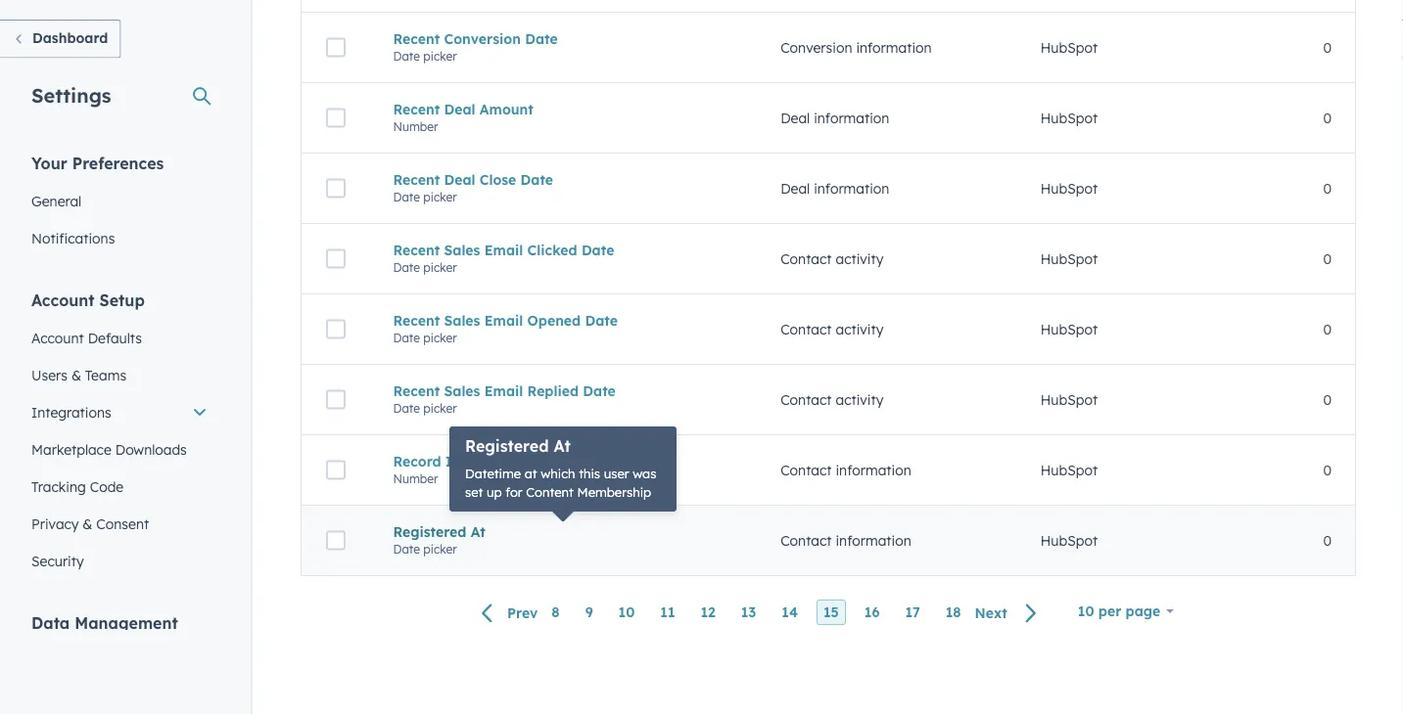 Task type: vqa. For each thing, say whether or not it's contained in the screenshot.
View your plan
no



Task type: describe. For each thing, give the bounding box(es) containing it.
prev
[[507, 605, 538, 622]]

teams
[[85, 367, 126, 384]]

15 button
[[817, 601, 846, 626]]

page
[[1126, 603, 1161, 620]]

activity for recent sales email replied date
[[836, 392, 884, 409]]

account defaults
[[31, 330, 142, 347]]

information for record id
[[836, 462, 912, 479]]

notifications
[[31, 230, 115, 247]]

data
[[31, 614, 70, 633]]

replied
[[528, 383, 579, 400]]

information for recent deal close date
[[814, 180, 890, 197]]

amount
[[480, 101, 534, 118]]

general
[[31, 192, 82, 210]]

picker inside recent sales email clicked date date picker
[[423, 260, 457, 275]]

clicked
[[528, 242, 578, 259]]

recent for recent conversion date
[[393, 30, 440, 47]]

hubspot for recent conversion date
[[1041, 39, 1098, 56]]

integrations
[[31, 404, 111, 421]]

recent for recent sales email opened date
[[393, 312, 440, 329]]

recent for recent sales email clicked date
[[393, 242, 440, 259]]

your preferences element
[[20, 152, 219, 257]]

deal information for recent deal amount
[[781, 109, 890, 127]]

dashboard
[[32, 29, 108, 47]]

record id number
[[393, 453, 463, 487]]

17
[[905, 604, 920, 622]]

this
[[579, 466, 600, 482]]

users & teams link
[[20, 357, 219, 394]]

id
[[446, 453, 463, 470]]

0 for record id
[[1324, 462, 1332, 479]]

email for clicked
[[485, 242, 523, 259]]

registered at date picker
[[393, 524, 486, 557]]

next
[[975, 605, 1008, 622]]

recent for recent deal amount
[[393, 101, 440, 118]]

privacy & consent
[[31, 516, 149, 533]]

account for account defaults
[[31, 330, 84, 347]]

management
[[75, 614, 178, 633]]

& for users
[[71, 367, 81, 384]]

deal inside recent deal amount number
[[444, 101, 476, 118]]

for
[[506, 485, 523, 501]]

recent sales email opened date button
[[393, 312, 734, 329]]

account defaults link
[[20, 320, 219, 357]]

hubspot for recent sales email clicked date
[[1041, 250, 1098, 268]]

recent sales email replied date button
[[393, 383, 734, 400]]

dashboard link
[[0, 20, 121, 58]]

recent conversion date button
[[393, 30, 734, 47]]

your preferences
[[31, 153, 164, 173]]

marketplace downloads link
[[20, 431, 219, 469]]

tracking code link
[[20, 469, 219, 506]]

17 button
[[899, 601, 927, 626]]

privacy
[[31, 516, 79, 533]]

registered at button
[[393, 524, 734, 541]]

contact activity for recent sales email opened date
[[781, 321, 884, 338]]

registered at datetime at which this user was set up for content membership
[[465, 437, 657, 501]]

number inside record id number
[[393, 472, 438, 487]]

9 button
[[578, 601, 600, 626]]

18 button
[[939, 601, 968, 626]]

integrations button
[[20, 394, 219, 431]]

contact information for registered at
[[781, 533, 912, 550]]

information for recent deal amount
[[814, 109, 890, 127]]

picker inside registered at date picker
[[423, 542, 457, 557]]

hubspot for record id
[[1041, 462, 1098, 479]]

4 contact from the top
[[781, 462, 832, 479]]

pagination navigation
[[470, 600, 1050, 626]]

8
[[552, 604, 560, 622]]

activity for recent sales email opened date
[[836, 321, 884, 338]]

notifications link
[[20, 220, 219, 257]]

recent conversion date date picker
[[393, 30, 558, 63]]

preferences
[[72, 153, 164, 173]]

users
[[31, 367, 68, 384]]

recent sales email clicked date date picker
[[393, 242, 614, 275]]

number inside recent deal amount number
[[393, 119, 438, 134]]

& for privacy
[[83, 516, 92, 533]]

registered for registered at datetime at which this user was set up for content membership
[[465, 437, 549, 456]]

which
[[541, 466, 575, 482]]

conversion information
[[781, 39, 932, 56]]

sales for replied
[[444, 383, 480, 400]]

recent deal close date date picker
[[393, 171, 553, 204]]

contact activity for recent sales email replied date
[[781, 392, 884, 409]]

contact activity for recent sales email clicked date
[[781, 250, 884, 268]]

0 for registered at
[[1324, 533, 1332, 550]]

12 button
[[694, 601, 723, 626]]

contact for opened
[[781, 321, 832, 338]]

15
[[824, 604, 839, 622]]

recent for recent deal close date
[[393, 171, 440, 188]]

defaults
[[88, 330, 142, 347]]

tracking
[[31, 478, 86, 496]]

13
[[741, 604, 756, 622]]

picker inside "recent conversion date date picker"
[[423, 49, 457, 63]]

picker inside recent sales email opened date date picker
[[423, 331, 457, 346]]

settings
[[31, 83, 111, 107]]

record id button
[[393, 453, 734, 470]]

0 for recent deal close date
[[1324, 180, 1332, 197]]

information for recent conversion date
[[856, 39, 932, 56]]

14 button
[[775, 601, 805, 626]]

conversion inside "recent conversion date date picker"
[[444, 30, 521, 47]]

membership
[[577, 485, 652, 501]]

16 button
[[858, 601, 887, 626]]

datetime
[[465, 466, 521, 482]]

recent deal close date button
[[393, 171, 734, 188]]

tracking code
[[31, 478, 124, 496]]



Task type: locate. For each thing, give the bounding box(es) containing it.
0 horizontal spatial &
[[71, 367, 81, 384]]

recent inside recent deal close date date picker
[[393, 171, 440, 188]]

6 hubspot from the top
[[1041, 392, 1098, 409]]

recent inside recent sales email clicked date date picker
[[393, 242, 440, 259]]

3 email from the top
[[485, 383, 523, 400]]

at up which
[[554, 437, 571, 456]]

1 hubspot from the top
[[1041, 39, 1098, 56]]

information for registered at
[[836, 533, 912, 550]]

0 horizontal spatial 10
[[619, 604, 635, 622]]

at down set
[[471, 524, 486, 541]]

sales down recent sales email clicked date date picker
[[444, 312, 480, 329]]

3 contact activity from the top
[[781, 392, 884, 409]]

setup
[[99, 290, 145, 310]]

set
[[465, 485, 483, 501]]

data management
[[31, 614, 178, 633]]

0 horizontal spatial conversion
[[444, 30, 521, 47]]

& right the users
[[71, 367, 81, 384]]

registered up datetime
[[465, 437, 549, 456]]

7 0 from the top
[[1324, 462, 1332, 479]]

email
[[485, 242, 523, 259], [485, 312, 523, 329], [485, 383, 523, 400]]

account setup
[[31, 290, 145, 310]]

email left opened
[[485, 312, 523, 329]]

user
[[604, 466, 629, 482]]

5 contact from the top
[[781, 533, 832, 550]]

at for registered at datetime at which this user was set up for content membership
[[554, 437, 571, 456]]

email inside recent sales email replied date date picker
[[485, 383, 523, 400]]

sales for opened
[[444, 312, 480, 329]]

email left clicked
[[485, 242, 523, 259]]

number up recent deal close date date picker at the left
[[393, 119, 438, 134]]

hubspot for recent deal amount
[[1041, 109, 1098, 127]]

recent deal amount number
[[393, 101, 534, 134]]

downloads
[[115, 441, 187, 458]]

0 vertical spatial contact activity
[[781, 250, 884, 268]]

security
[[31, 553, 84, 570]]

3 hubspot from the top
[[1041, 180, 1098, 197]]

1 vertical spatial contact information
[[781, 533, 912, 550]]

0 vertical spatial &
[[71, 367, 81, 384]]

1 email from the top
[[485, 242, 523, 259]]

14
[[782, 604, 798, 622]]

2 picker from the top
[[423, 190, 457, 204]]

2 hubspot from the top
[[1041, 109, 1098, 127]]

picker up id on the bottom left
[[423, 401, 457, 416]]

1 deal information from the top
[[781, 109, 890, 127]]

1 recent from the top
[[393, 30, 440, 47]]

13 button
[[734, 601, 763, 626]]

2 vertical spatial sales
[[444, 383, 480, 400]]

2 vertical spatial activity
[[836, 392, 884, 409]]

deal inside recent deal close date date picker
[[444, 171, 476, 188]]

16
[[865, 604, 880, 622]]

prev button
[[470, 601, 545, 626]]

1 activity from the top
[[836, 250, 884, 268]]

1 vertical spatial activity
[[836, 321, 884, 338]]

2 email from the top
[[485, 312, 523, 329]]

up
[[487, 485, 502, 501]]

1 account from the top
[[31, 290, 95, 310]]

general link
[[20, 183, 219, 220]]

0 horizontal spatial at
[[471, 524, 486, 541]]

2 sales from the top
[[444, 312, 480, 329]]

2 contact information from the top
[[781, 533, 912, 550]]

hubspot
[[1041, 39, 1098, 56], [1041, 109, 1098, 127], [1041, 180, 1098, 197], [1041, 250, 1098, 268], [1041, 321, 1098, 338], [1041, 392, 1098, 409], [1041, 462, 1098, 479], [1041, 533, 1098, 550]]

18
[[946, 604, 961, 622]]

account up account defaults
[[31, 290, 95, 310]]

contact
[[781, 250, 832, 268], [781, 321, 832, 338], [781, 392, 832, 409], [781, 462, 832, 479], [781, 533, 832, 550]]

users & teams
[[31, 367, 126, 384]]

3 contact from the top
[[781, 392, 832, 409]]

at
[[525, 466, 537, 482]]

account for account setup
[[31, 290, 95, 310]]

8 0 from the top
[[1324, 533, 1332, 550]]

conversion
[[444, 30, 521, 47], [781, 39, 853, 56]]

0 for recent sales email replied date
[[1324, 392, 1332, 409]]

1 vertical spatial contact activity
[[781, 321, 884, 338]]

11 button
[[654, 601, 682, 626]]

10 per page button
[[1065, 593, 1187, 632]]

0 for recent sales email clicked date
[[1324, 250, 1332, 268]]

2 number from the top
[[393, 472, 438, 487]]

0 vertical spatial sales
[[444, 242, 480, 259]]

activity for recent sales email clicked date
[[836, 250, 884, 268]]

2 recent from the top
[[393, 101, 440, 118]]

5 hubspot from the top
[[1041, 321, 1098, 338]]

1 horizontal spatial at
[[554, 437, 571, 456]]

tab panel
[[285, 0, 1372, 647]]

& right privacy
[[83, 516, 92, 533]]

hubspot for recent deal close date
[[1041, 180, 1098, 197]]

security link
[[20, 543, 219, 580]]

sales for clicked
[[444, 242, 480, 259]]

sales up id on the bottom left
[[444, 383, 480, 400]]

1 vertical spatial at
[[471, 524, 486, 541]]

3 0 from the top
[[1324, 180, 1332, 197]]

was
[[633, 466, 657, 482]]

10 right 9
[[619, 604, 635, 622]]

contact for clicked
[[781, 250, 832, 268]]

per
[[1099, 603, 1122, 620]]

1 contact activity from the top
[[781, 250, 884, 268]]

3 activity from the top
[[836, 392, 884, 409]]

contact for replied
[[781, 392, 832, 409]]

10 button
[[612, 601, 642, 626]]

account up the users
[[31, 330, 84, 347]]

1 contact from the top
[[781, 250, 832, 268]]

picker inside recent sales email replied date date picker
[[423, 401, 457, 416]]

email for replied
[[485, 383, 523, 400]]

picker down record id number
[[423, 542, 457, 557]]

contact for picker
[[781, 533, 832, 550]]

10 for 10
[[619, 604, 635, 622]]

1 vertical spatial registered
[[393, 524, 467, 541]]

10
[[1078, 603, 1095, 620], [619, 604, 635, 622]]

tab panel containing recent conversion date
[[285, 0, 1372, 647]]

1 0 from the top
[[1324, 39, 1332, 56]]

recent inside recent sales email opened date date picker
[[393, 312, 440, 329]]

1 vertical spatial sales
[[444, 312, 480, 329]]

10 left "per"
[[1078, 603, 1095, 620]]

recent inside recent deal amount number
[[393, 101, 440, 118]]

recent sales email replied date date picker
[[393, 383, 616, 416]]

2 account from the top
[[31, 330, 84, 347]]

6 0 from the top
[[1324, 392, 1332, 409]]

contact information for record id
[[781, 462, 912, 479]]

0 vertical spatial activity
[[836, 250, 884, 268]]

0
[[1324, 39, 1332, 56], [1324, 109, 1332, 127], [1324, 180, 1332, 197], [1324, 250, 1332, 268], [1324, 321, 1332, 338], [1324, 392, 1332, 409], [1324, 462, 1332, 479], [1324, 533, 1332, 550]]

contact information
[[781, 462, 912, 479], [781, 533, 912, 550]]

hubspot for recent sales email replied date
[[1041, 392, 1098, 409]]

0 vertical spatial deal information
[[781, 109, 890, 127]]

hubspot for recent sales email opened date
[[1041, 321, 1098, 338]]

activity
[[836, 250, 884, 268], [836, 321, 884, 338], [836, 392, 884, 409]]

sales inside recent sales email opened date date picker
[[444, 312, 480, 329]]

at inside registered at datetime at which this user was set up for content membership
[[554, 437, 571, 456]]

0 vertical spatial at
[[554, 437, 571, 456]]

contact activity
[[781, 250, 884, 268], [781, 321, 884, 338], [781, 392, 884, 409]]

recent sales email clicked date button
[[393, 242, 734, 259]]

content
[[526, 485, 574, 501]]

picker down recent deal close date date picker at the left
[[423, 260, 457, 275]]

code
[[90, 478, 124, 496]]

email inside recent sales email clicked date date picker
[[485, 242, 523, 259]]

1 vertical spatial &
[[83, 516, 92, 533]]

2 contact from the top
[[781, 321, 832, 338]]

4 0 from the top
[[1324, 250, 1332, 268]]

registered
[[465, 437, 549, 456], [393, 524, 467, 541]]

next button
[[968, 601, 1050, 626]]

8 button
[[545, 601, 567, 626]]

number down record
[[393, 472, 438, 487]]

2 vertical spatial contact activity
[[781, 392, 884, 409]]

12
[[701, 604, 716, 622]]

picker
[[423, 49, 457, 63], [423, 190, 457, 204], [423, 260, 457, 275], [423, 331, 457, 346], [423, 401, 457, 416], [423, 542, 457, 557]]

opened
[[528, 312, 581, 329]]

recent sales email opened date date picker
[[393, 312, 618, 346]]

3 picker from the top
[[423, 260, 457, 275]]

4 recent from the top
[[393, 242, 440, 259]]

2 vertical spatial email
[[485, 383, 523, 400]]

0 vertical spatial registered
[[465, 437, 549, 456]]

registered at tooltip
[[450, 427, 677, 512]]

marketplace downloads
[[31, 441, 187, 458]]

at inside registered at date picker
[[471, 524, 486, 541]]

0 for recent sales email opened date
[[1324, 321, 1332, 338]]

1 vertical spatial number
[[393, 472, 438, 487]]

recent deal amount button
[[393, 101, 734, 118]]

2 0 from the top
[[1324, 109, 1332, 127]]

4 picker from the top
[[423, 331, 457, 346]]

recent inside recent sales email replied date date picker
[[393, 383, 440, 400]]

0 for recent deal amount
[[1324, 109, 1332, 127]]

registered inside registered at date picker
[[393, 524, 467, 541]]

0 for recent conversion date
[[1324, 39, 1332, 56]]

deal information for recent deal close date
[[781, 180, 890, 197]]

email for opened
[[485, 312, 523, 329]]

account setup element
[[20, 289, 219, 580]]

sales inside recent sales email clicked date date picker
[[444, 242, 480, 259]]

picker inside recent deal close date date picker
[[423, 190, 457, 204]]

0 vertical spatial email
[[485, 242, 523, 259]]

1 vertical spatial email
[[485, 312, 523, 329]]

recent inside "recent conversion date date picker"
[[393, 30, 440, 47]]

5 recent from the top
[[393, 312, 440, 329]]

picker up recent sales email replied date date picker
[[423, 331, 457, 346]]

0 vertical spatial contact information
[[781, 462, 912, 479]]

date inside registered at date picker
[[393, 542, 420, 557]]

6 recent from the top
[[393, 383, 440, 400]]

consent
[[96, 516, 149, 533]]

2 deal information from the top
[[781, 180, 890, 197]]

4 hubspot from the top
[[1041, 250, 1098, 268]]

marketplace
[[31, 441, 111, 458]]

1 vertical spatial deal information
[[781, 180, 890, 197]]

2 contact activity from the top
[[781, 321, 884, 338]]

close
[[480, 171, 516, 188]]

record
[[393, 453, 441, 470]]

6 picker from the top
[[423, 542, 457, 557]]

email left replied
[[485, 383, 523, 400]]

10 for 10 per page
[[1078, 603, 1095, 620]]

1 horizontal spatial 10
[[1078, 603, 1095, 620]]

registered down set
[[393, 524, 467, 541]]

information
[[856, 39, 932, 56], [814, 109, 890, 127], [814, 180, 890, 197], [836, 462, 912, 479], [836, 533, 912, 550]]

1 number from the top
[[393, 119, 438, 134]]

registered for registered at date picker
[[393, 524, 467, 541]]

5 picker from the top
[[423, 401, 457, 416]]

9
[[585, 604, 593, 622]]

1 picker from the top
[[423, 49, 457, 63]]

number
[[393, 119, 438, 134], [393, 472, 438, 487]]

5 0 from the top
[[1324, 321, 1332, 338]]

& inside 'link'
[[71, 367, 81, 384]]

sales inside recent sales email replied date date picker
[[444, 383, 480, 400]]

account
[[31, 290, 95, 310], [31, 330, 84, 347]]

sales
[[444, 242, 480, 259], [444, 312, 480, 329], [444, 383, 480, 400]]

recent for recent sales email replied date
[[393, 383, 440, 400]]

8 hubspot from the top
[[1041, 533, 1098, 550]]

at for registered at date picker
[[471, 524, 486, 541]]

picker down recent deal amount number
[[423, 190, 457, 204]]

your
[[31, 153, 67, 173]]

3 recent from the top
[[393, 171, 440, 188]]

10 inside popup button
[[1078, 603, 1095, 620]]

7 hubspot from the top
[[1041, 462, 1098, 479]]

10 inside button
[[619, 604, 635, 622]]

1 horizontal spatial &
[[83, 516, 92, 533]]

1 horizontal spatial conversion
[[781, 39, 853, 56]]

registered inside registered at datetime at which this user was set up for content membership
[[465, 437, 549, 456]]

2 activity from the top
[[836, 321, 884, 338]]

sales down recent deal close date date picker at the left
[[444, 242, 480, 259]]

0 vertical spatial number
[[393, 119, 438, 134]]

picker up recent deal amount number
[[423, 49, 457, 63]]

hubspot for registered at
[[1041, 533, 1098, 550]]

0 vertical spatial account
[[31, 290, 95, 310]]

3 sales from the top
[[444, 383, 480, 400]]

date
[[525, 30, 558, 47], [393, 49, 420, 63], [521, 171, 553, 188], [393, 190, 420, 204], [582, 242, 614, 259], [393, 260, 420, 275], [585, 312, 618, 329], [393, 331, 420, 346], [583, 383, 616, 400], [393, 401, 420, 416], [393, 542, 420, 557]]

1 sales from the top
[[444, 242, 480, 259]]

email inside recent sales email opened date date picker
[[485, 312, 523, 329]]

1 vertical spatial account
[[31, 330, 84, 347]]

1 contact information from the top
[[781, 462, 912, 479]]

privacy & consent link
[[20, 506, 219, 543]]



